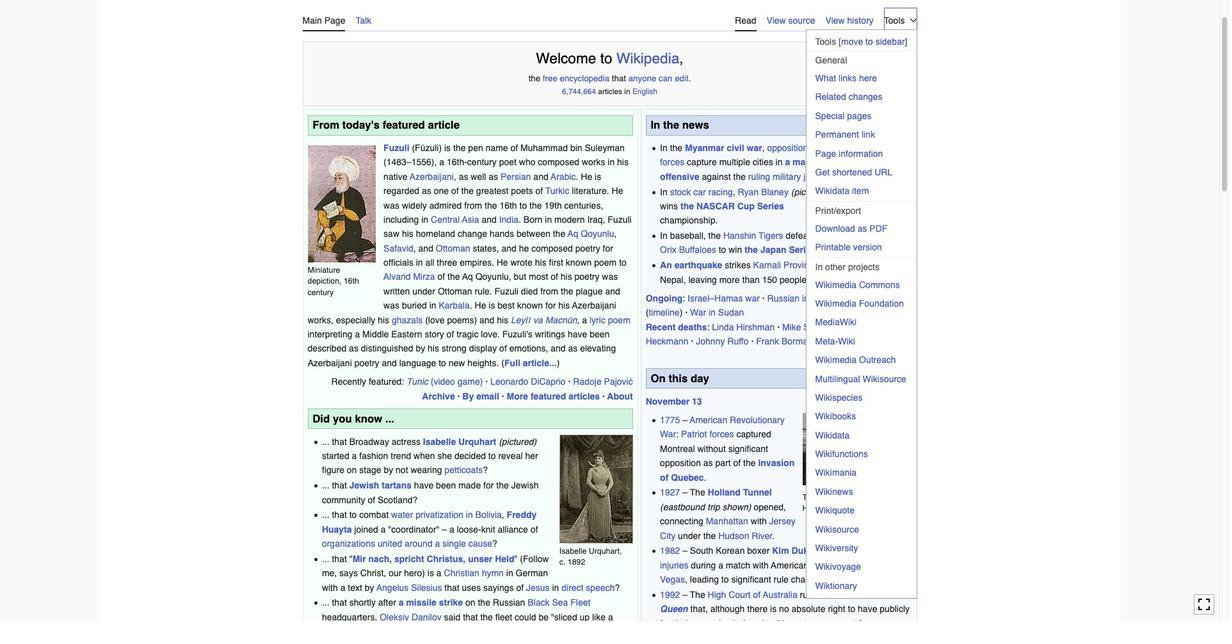 Task type: describe. For each thing, give the bounding box(es) containing it.
of up strong
[[447, 329, 454, 339]]

publicly
[[880, 604, 910, 614]]

regarded
[[384, 186, 419, 196]]

a inside the '... that  broadway actress isabelle urquhart (pictured) started a fashion trend when she decided to reveal her figure on stage by not wearing'
[[352, 451, 357, 461]]

as left the elevating
[[568, 343, 578, 354]]

jersey city link
[[660, 516, 796, 541]]

a left lyric
[[582, 315, 587, 325]]

by inside the '... that  broadway actress isabelle urquhart (pictured) started a fashion trend when she decided to reveal her figure on stage by not wearing'
[[384, 465, 393, 475]]

talk
[[356, 15, 372, 26]]

0 horizontal spatial article
[[428, 119, 460, 131]]

match
[[726, 560, 750, 570]]

1 horizontal spatial azerbaijani
[[410, 171, 454, 182]]

russian inside the russian invasion of ukraine timeline
[[767, 293, 800, 304]]

a up mir nach, spricht christus, unser held link
[[435, 539, 440, 549]]

he for literature. he was widely admired from the 16th to the 19th centuries, including in
[[612, 186, 623, 196]]

wikidata item link
[[806, 182, 917, 200]]

game)
[[458, 377, 483, 387]]

his inside ) is the pen name of muhammad bin suleyman (1483–1556), a 16th-century poet who composed works in his native
[[617, 157, 629, 167]]

. inside in stock car racing , ryan blaney (pictured) wins the nascar cup series championship. in baseball, the hanshin tigers defeat the orix buffaloes to win the japan series .
[[816, 245, 818, 255]]

the down hanshin tigers link
[[745, 245, 758, 255]]

azerbaijani inside the . he is best known for his azerbaijani works, especially his
[[572, 300, 616, 311]]

the free encyclopedia that anyone can edit . 6,744,664 articles in english
[[529, 74, 691, 96]]

commons
[[859, 280, 900, 290]]

0 vertical spatial ?
[[483, 465, 488, 475]]

wikispecies
[[815, 392, 863, 403]]

is inside " (follow me, says christ, our hero) is a
[[428, 568, 434, 578]]

have inside ghazals (love poems) and his leylī va macnūn , a lyric poem interpreting a middle eastern story of tragic love. fuzuli's writings have been described as distinguished by his strong display of emotions, and as elevating azerbaijani poetry and language to new heights. (
[[568, 329, 587, 339]]

in inside in german with a text by
[[506, 568, 513, 578]]

myanmar
[[685, 143, 724, 153]]

american inside the american revolutionary war
[[690, 415, 727, 425]]

a down especially
[[355, 329, 360, 339]]

, inside , nepal, leaving more than 150 people dead.
[[819, 260, 821, 270]]

written
[[384, 286, 410, 296]]

forces inside "opposition forces"
[[660, 157, 685, 167]]

significant for without
[[728, 444, 768, 454]]

display
[[469, 343, 497, 354]]

that for ... that to combat water privatization in bolivia ,
[[332, 510, 347, 520]]

radoje
[[573, 377, 602, 387]]

he for . he is regarded as one of the greatest poets of
[[581, 171, 592, 182]]

jewish inside have been made for the jewish community of scotland?
[[511, 480, 539, 491]]

for inside states, and he composed poetry for officials in all three empires. he wrote his first known poem to alvand mirza
[[603, 243, 613, 253]]

a up 'single'
[[449, 524, 454, 534]]

that up strike
[[445, 582, 460, 593]]

of down love.
[[499, 343, 507, 354]]

in up loose-
[[466, 510, 473, 520]]

2 vertical spatial :
[[676, 429, 679, 439]]

, inside ghazals (love poems) and his leylī va macnūn , a lyric poem interpreting a middle eastern story of tragic love. fuzuli's writings have been described as distinguished by his strong display of emotions, and as elevating azerbaijani poetry and language to new heights. (
[[577, 315, 580, 325]]

jesus
[[526, 582, 550, 593]]

0 vertical spatial war
[[747, 143, 762, 153]]

captured montreal without significant opposition as part of the
[[660, 429, 771, 468]]

reveal
[[498, 451, 523, 461]]

alvand mirza link
[[384, 272, 435, 282]]

poetry inside ghazals (love poems) and his leylī va macnūn , a lyric poem interpreting a middle eastern story of tragic love. fuzuli's writings have been described as distinguished by his strong display of emotions, and as elevating azerbaijani poetry and language to new heights. (
[[354, 358, 379, 368]]

1 vertical spatial forces
[[710, 429, 734, 439]]

decided
[[455, 451, 486, 461]]

view source link
[[767, 8, 815, 30]]

– for 1992
[[683, 590, 688, 600]]

israel–hamas
[[688, 293, 743, 304]]

the left news
[[663, 119, 679, 131]]

hanshin
[[723, 231, 756, 241]]

his up macnūn
[[558, 300, 570, 311]]

connecting
[[660, 516, 704, 526]]

ryland
[[821, 336, 849, 347]]

to inside that, although there is no absolute right to have publicly funded counsel, a judge should grant any request for a
[[848, 604, 856, 614]]

main content containing welcome to
[[297, 3, 922, 621]]

montreal
[[660, 444, 695, 454]]

the down capture multiple cities in
[[733, 171, 746, 182]]

(pictured) inside the '... that  broadway actress isabelle urquhart (pictured) started a fashion trend when she decided to reveal her figure on stage by not wearing'
[[499, 436, 537, 447]]

encyclopedia link
[[560, 74, 610, 84]]

that for ... that  broadway actress isabelle urquhart (pictured) started a fashion trend when she decided to reveal her figure on stage by not wearing
[[332, 436, 347, 447]]

1 horizontal spatial article
[[886, 351, 912, 361]]

new
[[449, 358, 465, 368]]

wikimania link
[[806, 464, 917, 482]]

qoyunlu,
[[476, 272, 511, 282]]

1 horizontal spatial war
[[690, 308, 706, 318]]

ray
[[811, 560, 827, 570]]

poem inside ghazals (love poems) and his leylī va macnūn , a lyric poem interpreting a middle eastern story of tragic love. fuzuli's writings have been described as distinguished by his strong display of emotions, and as elevating azerbaijani poetry and language to new heights. (
[[608, 315, 631, 325]]

... that shortly after a missile strike on the russian black sea fleet
[[322, 598, 591, 608]]

to up high
[[722, 574, 729, 585]]

wikivoyage
[[815, 562, 861, 572]]

petticoats ?
[[445, 465, 488, 475]]

bin
[[570, 143, 582, 153]]

frank borman
[[756, 336, 813, 347]]

1 horizontal spatial ryan
[[834, 248, 852, 257]]

1 horizontal spatial featured
[[531, 391, 566, 401]]

as right described at bottom
[[349, 343, 358, 354]]

uses
[[462, 582, 481, 593]]

funded
[[660, 618, 688, 621]]

any
[[810, 618, 824, 621]]

community
[[322, 495, 365, 505]]

known inside states, and he composed poetry for officials in all three empires. he wrote his first known poem to alvand mirza
[[566, 257, 592, 268]]

the down wikivoyage
[[837, 574, 850, 585]]

the up south
[[704, 530, 716, 541]]

general
[[815, 55, 847, 65]]

german
[[516, 568, 548, 578]]

his up middle
[[378, 315, 389, 325]]

aq inside aq qoyunlu , safavid , and ottoman
[[568, 229, 578, 239]]

0 horizontal spatial (
[[412, 143, 415, 153]]

as inside captured montreal without significant opposition as part of the
[[704, 458, 713, 468]]

held
[[495, 554, 514, 564]]

radoje pajović
[[573, 377, 633, 387]]

1927 link
[[660, 487, 680, 498]]

in up ruling military junta link
[[776, 157, 783, 167]]

his inside . born in modern iraq, fuzuli saw his homeland change hands between the
[[402, 229, 413, 239]]

with inside in german with a text by
[[322, 582, 338, 593]]

his inside 'of the aq qoyunlu, but most of his poetry was written under ottoman rule. fuzuli died from the plague and was buried in'
[[561, 272, 572, 282]]

is inside the . he is best known for his azerbaijani works, especially his
[[489, 300, 495, 311]]

? inside the joined a "coordinator" – a loose-knit alliance of organizations united around a single cause ?
[[492, 539, 497, 549]]

linda hirshman link
[[712, 322, 775, 332]]

, inside in stock car racing , ryan blaney (pictured) wins the nascar cup series championship. in baseball, the hanshin tigers defeat the orix buffaloes to win the japan series .
[[733, 187, 735, 197]]

borman
[[782, 336, 813, 347]]

the down three
[[448, 272, 460, 282]]

karbala link
[[439, 300, 470, 311]]

as inside . he is regarded as one of the greatest poets of
[[422, 186, 431, 196]]

high
[[708, 590, 726, 600]]

. up 1927 – the holland tunnel (eastbound trip shown)
[[704, 472, 707, 482]]

0 vertical spatial with
[[751, 516, 767, 526]]

on inside the '... that  broadway actress isabelle urquhart (pictured) started a fashion trend when she decided to reveal her figure on stage by not wearing'
[[347, 465, 357, 475]]

his inside states, and he composed poetry for officials in all three empires. he wrote his first known poem to alvand mirza
[[535, 257, 547, 268]]

1 vertical spatial series
[[789, 245, 816, 255]]

a major offensive
[[660, 157, 817, 182]]

of inside the russian invasion of ukraine timeline
[[838, 293, 845, 304]]

to inside literature. he was widely admired from the 16th to the 19th centuries, including in
[[520, 200, 527, 210]]

the up buffaloes
[[709, 231, 721, 241]]

the inside captured montreal without significant opposition as part of the
[[743, 458, 756, 468]]

when
[[414, 451, 435, 461]]

a left match
[[718, 560, 723, 570]]

1 vertical spatial articles
[[569, 391, 600, 401]]

0 horizontal spatial featured
[[383, 119, 425, 131]]

in for in the news
[[651, 119, 660, 131]]

and down who
[[534, 171, 549, 182]]

in other projects
[[815, 262, 880, 272]]

0 horizontal spatial wikisource
[[815, 524, 859, 534]]

in left las
[[863, 560, 870, 570]]

that for ... that shortly after a missile strike on the russian black sea fleet
[[332, 598, 347, 608]]

1 horizontal spatial on
[[465, 598, 475, 608]]

. inside the free encyclopedia that anyone can edit . 6,744,664 articles in english
[[689, 74, 691, 84]]

multiple
[[719, 157, 750, 167]]

angelus silesius that uses sayings of jesus in direct speech ?
[[377, 582, 620, 593]]

read link
[[735, 8, 757, 31]]

and down distinguished
[[382, 358, 397, 368]]

and up love.
[[480, 315, 495, 325]]

pajović
[[604, 377, 633, 387]]

and right asia
[[482, 214, 497, 225]]

wikimedia for wikimedia commons
[[815, 280, 857, 290]]

in down israel–hamas
[[709, 308, 716, 318]]

stock car racing link
[[670, 187, 733, 197]]

. up wikidata item at the right top
[[823, 171, 826, 182]]

mancini
[[830, 560, 861, 570]]

patriot forces link
[[681, 429, 734, 439]]

his down the best
[[497, 315, 508, 325]]

a inside ) is the pen name of muhammad bin suleyman (1483–1556), a 16th-century poet who composed works in his native
[[439, 157, 444, 167]]

in down wikivoyage
[[828, 574, 835, 585]]

in for in other projects
[[815, 262, 823, 272]]

of inside the joined a "coordinator" – a loose-knit alliance of organizations united around a single cause ?
[[531, 524, 538, 534]]

ongoing
[[646, 293, 683, 304]]

isabelle urquhart link
[[423, 436, 496, 447]]

nascar
[[697, 201, 735, 211]]

1 vertical spatial changes
[[791, 574, 825, 585]]

to up the free encyclopedia that anyone can edit . 6,744,664 articles in english
[[600, 51, 613, 67]]

in inside 'of the aq qoyunlu, but most of his poetry was written under ottoman rule. fuzuli died from the plague and was buried in'
[[429, 300, 436, 311]]

the down greatest
[[485, 200, 497, 210]]

) inside ) is the pen name of muhammad bin suleyman (1483–1556), a 16th-century poet who composed works in his native
[[439, 143, 442, 153]]

read
[[735, 15, 757, 26]]

in inside the free encyclopedia that anyone can edit . 6,744,664 articles in english
[[624, 87, 630, 96]]

. inside the . he is best known for his azerbaijani works, especially his
[[470, 300, 472, 311]]

(eastbound
[[660, 502, 705, 512]]

without
[[698, 444, 726, 454]]

angelus silesius link
[[377, 582, 442, 593]]

to down 'community'
[[349, 510, 357, 520]]

of left jesus "link"
[[516, 582, 524, 593]]

states, and he composed poetry for officials in all three empires. he wrote his first known poem to alvand mirza
[[384, 243, 627, 282]]

miniature depiction, 16th century
[[308, 265, 359, 297]]

in right the ruled
[[823, 590, 829, 600]]

and down writings at the bottom
[[551, 343, 566, 354]]

strikes
[[725, 260, 751, 270]]

manhattan link
[[706, 516, 748, 526]]

jesus link
[[526, 582, 550, 593]]

me,
[[322, 568, 337, 578]]

... for ... that  broadway actress isabelle urquhart (pictured) started a fashion trend when she decided to reveal her figure on stage by not wearing
[[322, 436, 329, 447]]

wikimedia commons
[[815, 280, 900, 290]]

a right after
[[399, 598, 404, 608]]

– for 1927
[[683, 487, 688, 498]]

of down first
[[551, 272, 558, 282]]

1 horizontal spatial american
[[771, 560, 809, 570]]

1 vertical spatial :
[[707, 322, 710, 332]]

three
[[437, 257, 457, 268]]

view for view history
[[826, 15, 845, 26]]

related
[[815, 92, 846, 102]]

have inside have been made for the jewish community of scotland?
[[414, 480, 434, 491]]

the inside the eastbound trip of the holland tunnel
[[803, 492, 816, 502]]

car
[[694, 187, 706, 197]]

sport.
[[852, 574, 874, 585]]

tunnel inside 1927 – the holland tunnel (eastbound trip shown)
[[743, 487, 772, 498]]

dietrich v the queen link
[[660, 590, 891, 614]]

1 jewish from the left
[[349, 480, 379, 491]]

2 vertical spatial was
[[384, 300, 400, 311]]

1 vertical spatial under
[[678, 530, 701, 541]]

to inside states, and he composed poetry for officials in all three empires. he wrote his first known poem to alvand mirza
[[619, 257, 627, 268]]

under inside 'of the aq qoyunlu, but most of his poetry was written under ottoman rule. fuzuli died from the plague and was buried in'
[[412, 286, 435, 296]]

of up there
[[753, 590, 761, 600]]

harald heckmann
[[646, 322, 869, 347]]

of right poets
[[536, 186, 543, 196]]

... for ... that jewish tartans
[[322, 480, 329, 491]]

150
[[762, 274, 777, 285]]

lyric poem link
[[590, 315, 631, 325]]

that inside the free encyclopedia that anyone can edit . 6,744,664 articles in english
[[612, 74, 626, 84]]

his down story
[[428, 343, 439, 354]]

rule.
[[475, 286, 492, 296]]

united
[[378, 539, 402, 549]]

azerbaijani inside ghazals (love poems) and his leylī va macnūn , a lyric poem interpreting a middle eastern story of tragic love. fuzuli's writings have been described as distinguished by his strong display of emotions, and as elevating azerbaijani poetry and language to new heights. (
[[308, 358, 352, 368]]

wikiversity
[[815, 543, 858, 553]]

ongoing link
[[646, 293, 683, 304]]

in up orix
[[660, 231, 668, 241]]

petticoats link
[[445, 465, 483, 475]]

the inside the free encyclopedia that anyone can edit . 6,744,664 articles in english
[[529, 74, 541, 84]]

freddy
[[507, 510, 537, 520]]

13
[[692, 396, 702, 406]]

as left pdf
[[858, 223, 867, 234]]

poem inside states, and he composed poetry for officials in all three empires. he wrote his first known poem to alvand mirza
[[594, 257, 617, 268]]

ottoman inside aq qoyunlu , safavid , and ottoman
[[436, 243, 470, 253]]

as up greatest
[[489, 171, 498, 182]]

full article... )
[[505, 358, 560, 368]]

0 horizontal spatial fuzuli
[[384, 143, 409, 153]]

of right one
[[451, 186, 459, 196]]

the down uses
[[478, 598, 490, 608]]

leonardo dicaprio
[[491, 377, 566, 387]]

from inside literature. he was widely admired from the 16th to the 19th centuries, including in
[[464, 200, 482, 210]]

a up united
[[381, 524, 386, 534]]

to right move
[[866, 37, 873, 47]]

leading
[[690, 574, 719, 585]]

( inside ghazals (love poems) and his leylī va macnūn , a lyric poem interpreting a middle eastern story of tragic love. fuzuli's writings have been described as distinguished by his strong display of emotions, and as elevating azerbaijani poetry and language to new heights. (
[[502, 358, 505, 368]]

changes inside related changes link
[[849, 92, 883, 102]]

fullscreen image
[[1198, 598, 1211, 611]]

poetry inside 'of the aq qoyunlu, but most of his poetry was written under ottoman rule. fuzuli died from the plague and was buried in'
[[575, 272, 600, 282]]

2 horizontal spatial ?
[[615, 582, 620, 593]]

0 vertical spatial :
[[683, 293, 685, 304]]

by inside in german with a text by
[[365, 582, 374, 593]]

english link
[[633, 87, 658, 96]]

wikidata for wikidata
[[815, 430, 850, 440]]

recent
[[646, 322, 676, 332]]

homeland
[[416, 229, 455, 239]]

in inside literature. he was widely admired from the 16th to the 19th centuries, including in
[[421, 214, 428, 225]]



Task type: locate. For each thing, give the bounding box(es) containing it.
1 vertical spatial significant
[[731, 574, 771, 585]]

isabelle urquhart, c. 1892 image
[[559, 434, 633, 543]]

1 horizontal spatial changes
[[849, 92, 883, 102]]

1 horizontal spatial have
[[568, 329, 587, 339]]

wikimedia foundation
[[815, 298, 904, 309]]

... up me,
[[322, 554, 329, 564]]

joined a "coordinator" – a loose-knit alliance of organizations united around a single cause ?
[[322, 524, 538, 549]]

(pictured) inside in stock car racing , ryan blaney (pictured) wins the nascar cup series championship. in baseball, the hanshin tigers defeat the orix buffaloes to win the japan series .
[[791, 187, 829, 197]]

0 vertical spatial aq
[[568, 229, 578, 239]]

hirshman
[[737, 322, 775, 332]]

1 horizontal spatial known
[[566, 257, 592, 268]]

– for 1982
[[683, 546, 688, 556]]

rule
[[774, 574, 789, 585]]

main content
[[297, 3, 922, 621]]

in down held
[[506, 568, 513, 578]]

tunnel down eastbound
[[832, 504, 855, 513]]

he inside the . he is best known for his azerbaijani works, especially his
[[475, 300, 486, 311]]

1982 – south korean boxer kim duk-koo suffered fatal
[[660, 546, 884, 556]]

a inside a major offensive
[[785, 157, 790, 167]]

0 vertical spatial on
[[347, 465, 357, 475]]

in inside . born in modern iraq, fuzuli saw his homeland change hands between the
[[545, 214, 552, 225]]

of up 1927 link
[[660, 472, 669, 482]]

0 horizontal spatial trip
[[708, 502, 720, 512]]

0 horizontal spatial view
[[767, 15, 786, 26]]

1 vertical spatial american
[[771, 560, 809, 570]]

1 view from the left
[[767, 15, 786, 26]]

– inside 1927 – the holland tunnel (eastbound trip shown)
[[683, 487, 688, 498]]

significant inside captured montreal without significant opposition as part of the
[[728, 444, 768, 454]]

of down three
[[438, 272, 445, 282]]

0 horizontal spatial war
[[660, 429, 676, 439]]

water privatization in bolivia link
[[391, 510, 502, 520]]

0 vertical spatial opposition
[[767, 143, 808, 153]]

. up 1982 – south korean boxer kim duk-koo suffered fatal
[[773, 530, 775, 541]]

is inside ) is the pen name of muhammad bin suleyman (1483–1556), a 16th-century poet who composed works in his native
[[444, 143, 451, 153]]

1 vertical spatial (pictured)
[[499, 436, 537, 447]]

2 " from the left
[[514, 554, 518, 564]]

0 vertical spatial from
[[464, 200, 482, 210]]

main page
[[303, 15, 345, 26]]

item
[[852, 186, 869, 196]]

– right 1982
[[683, 546, 688, 556]]

with up "river" at the bottom right of page
[[751, 516, 767, 526]]

brain injuries
[[660, 546, 904, 570]]

harald
[[842, 322, 869, 332]]

" left (follow
[[514, 554, 518, 564]]

article right an
[[886, 351, 912, 361]]

1 horizontal spatial (pictured)
[[791, 187, 829, 197]]

jewish up "freddy"
[[511, 480, 539, 491]]

his down suleyman
[[617, 157, 629, 167]]

... for ... that to combat water privatization in bolivia ,
[[322, 510, 329, 520]]

central asia link
[[431, 214, 479, 225]]

of inside ) is the pen name of muhammad bin suleyman (1483–1556), a 16th-century poet who composed works in his native
[[511, 143, 518, 153]]

1 vertical spatial )
[[557, 358, 560, 368]]

poetry up recently featured:
[[354, 358, 379, 368]]

depiction,
[[308, 276, 342, 286]]

been inside ghazals (love poems) and his leylī va macnūn , a lyric poem interpreting a middle eastern story of tragic love. fuzuli's writings have been described as distinguished by his strong display of emotions, and as elevating azerbaijani poetry and language to new heights. (
[[590, 329, 610, 339]]

3 – from the top
[[683, 546, 688, 556]]

1 horizontal spatial isabelle
[[559, 546, 587, 556]]

3 ... from the top
[[322, 510, 329, 520]]

a left "16th-"
[[439, 157, 444, 167]]

the up born
[[530, 200, 542, 210]]

1 horizontal spatial russian
[[767, 293, 800, 304]]

2 vertical spatial with
[[322, 582, 338, 593]]

2 vertical spatial poetry
[[354, 358, 379, 368]]

1 vertical spatial wikidata
[[815, 430, 850, 440]]

... for ... that shortly after a missile strike on the russian black sea fleet
[[322, 598, 329, 608]]

mediawiki link
[[806, 313, 917, 331]]

articles down encyclopedia
[[598, 87, 622, 96]]

fuzuli up the (1483–1556),
[[384, 143, 409, 153]]

( right heights.
[[502, 358, 505, 368]]

of inside have been made for the jewish community of scotland?
[[368, 495, 375, 505]]

0 vertical spatial russian
[[767, 293, 800, 304]]

linda
[[712, 322, 734, 332]]

tools for tools move to sidebar
[[815, 37, 836, 47]]

poetry up plague on the top left
[[575, 272, 600, 282]]

blaney up projects
[[855, 248, 879, 257]]

is inside that, although there is no absolute right to have publicly funded counsel, a judge should grant any request for a
[[770, 604, 777, 614]]

the
[[690, 487, 705, 498], [803, 492, 816, 502], [690, 590, 705, 600], [875, 590, 891, 600]]

literature.
[[572, 186, 609, 196]]

in down english link
[[651, 119, 660, 131]]

" (follow me, says christ, our hero) is a
[[322, 554, 549, 578]]

fatal
[[865, 546, 882, 556]]

that left "shortly"
[[332, 598, 347, 608]]

permanent link link
[[806, 126, 917, 144]]

in for in stock car racing , ryan blaney (pictured) wins the nascar cup series championship. in baseball, the hanshin tigers defeat the orix buffaloes to win the japan series .
[[660, 187, 668, 197]]

1 horizontal spatial :
[[683, 293, 685, 304]]

2 horizontal spatial by
[[416, 343, 425, 354]]

shortened
[[832, 167, 872, 177]]

0 vertical spatial changes
[[849, 92, 883, 102]]

poem down the qoyunlu
[[594, 257, 617, 268]]

nominate an article link
[[829, 351, 912, 361]]

( up the (1483–1556),
[[412, 143, 415, 153]]

1 ... from the top
[[322, 436, 329, 447]]

1 horizontal spatial blaney
[[855, 248, 879, 257]]

a
[[439, 157, 444, 167], [785, 157, 790, 167], [582, 315, 587, 325], [355, 329, 360, 339], [352, 451, 357, 461], [381, 524, 386, 534], [449, 524, 454, 534], [435, 539, 440, 549], [718, 560, 723, 570], [437, 568, 442, 578], [340, 582, 345, 593], [399, 598, 404, 608], [726, 618, 731, 621]]

christus,
[[427, 554, 466, 564]]

1 – from the top
[[683, 415, 688, 425]]

tools for tools
[[884, 15, 905, 26]]

he inside . he is regarded as one of the greatest poets of
[[581, 171, 592, 182]]

distinguished
[[361, 343, 413, 354]]

ottoman inside 'of the aq qoyunlu, but most of his poetry was written under ottoman rule. fuzuli died from the plague and was buried in'
[[438, 286, 472, 296]]

1 vertical spatial page
[[815, 148, 836, 159]]

the down quebec
[[690, 487, 705, 498]]

is left the best
[[489, 300, 495, 311]]

2 jewish from the left
[[511, 480, 539, 491]]

view for view source
[[767, 15, 786, 26]]

in for in the myanmar civil war ,
[[660, 143, 668, 153]]

composed
[[538, 157, 579, 167], [532, 243, 573, 253]]

1 vertical spatial on
[[465, 598, 475, 608]]

the up that,
[[690, 590, 705, 600]]

tunic
[[407, 377, 428, 387]]

was up including at the left top
[[384, 200, 400, 210]]

aq inside 'of the aq qoyunlu, but most of his poetry was written under ottoman rule. fuzuli died from the plague and was buried in'
[[462, 272, 473, 282]]

0 horizontal spatial tunnel
[[743, 487, 772, 498]]

4 ... from the top
[[322, 554, 329, 564]]

0 horizontal spatial (pictured)
[[499, 436, 537, 447]]

aq down 'modern'
[[568, 229, 578, 239]]

by email
[[463, 391, 499, 401]]

. up literature.
[[576, 171, 578, 182]]

isabelle up c. 1892 on the left of the page
[[559, 546, 587, 556]]

0 vertical spatial tools
[[884, 15, 905, 26]]

by up language
[[416, 343, 425, 354]]

under down connecting
[[678, 530, 701, 541]]

encyclopedia
[[560, 74, 610, 84]]

series down ryan blaney link
[[757, 201, 784, 211]]

as left one
[[422, 186, 431, 196]]

1 vertical spatial from
[[541, 286, 558, 296]]

significant up high court of australia link
[[731, 574, 771, 585]]

the right v on the bottom right of page
[[875, 590, 891, 600]]

november 13
[[646, 396, 702, 406]]

(video
[[431, 377, 455, 387]]

1 wikidata from the top
[[815, 186, 850, 196]]

– right 1775 link
[[683, 415, 688, 425]]

that for ... that " mir nach, spricht christus, unser held
[[332, 554, 347, 564]]

opposition forces
[[660, 143, 808, 167]]

0 horizontal spatial "
[[349, 554, 353, 564]]

" inside " (follow me, says christ, our hero) is a
[[514, 554, 518, 564]]

in left all
[[416, 257, 423, 268]]

but
[[514, 272, 526, 282]]

by right the text
[[365, 582, 374, 593]]

ottoman up three
[[436, 243, 470, 253]]

wikimedia for wikimedia outreach
[[815, 355, 857, 365]]

1 horizontal spatial wikisource
[[863, 374, 907, 384]]

holland up shown)
[[708, 487, 741, 498]]

miniature depiction, 16th century image
[[308, 145, 376, 262]]

the down well
[[461, 186, 474, 196]]

0 vertical spatial tunnel
[[743, 487, 772, 498]]

stage
[[359, 465, 381, 475]]

ryan blaney in may 2023 image
[[834, 143, 912, 245]]

trip inside the eastbound trip of the holland tunnel
[[858, 492, 869, 502]]

war down than
[[745, 293, 760, 304]]

sayings
[[483, 582, 514, 593]]

0 horizontal spatial 16th
[[344, 276, 359, 286]]

2 wikidata from the top
[[815, 430, 850, 440]]

poetry down aq qoyunlu link
[[575, 243, 600, 253]]

1 vertical spatial ?
[[492, 539, 497, 549]]

angelus
[[377, 582, 409, 593]]

have inside that, although there is no absolute right to have publicly funded counsel, a judge should grant any request for a
[[858, 604, 877, 614]]

muhammad
[[521, 143, 568, 153]]

wikidata for wikidata item
[[815, 186, 850, 196]]

. inside . he is regarded as one of the greatest poets of
[[576, 171, 578, 182]]

0 vertical spatial blaney
[[761, 187, 789, 197]]

2 horizontal spatial have
[[858, 604, 877, 614]]

articles inside the free encyclopedia that anyone can edit . 6,744,664 articles in english
[[598, 87, 622, 96]]

orix buffaloes link
[[660, 245, 716, 255]]

page right main
[[324, 15, 345, 26]]

0 horizontal spatial changes
[[791, 574, 825, 585]]

download as pdf
[[815, 223, 888, 234]]

and
[[534, 171, 549, 182], [482, 214, 497, 225], [418, 243, 433, 253], [502, 243, 517, 253], [605, 286, 620, 296], [480, 315, 495, 325], [551, 343, 566, 354], [382, 358, 397, 368]]

patriot
[[681, 429, 707, 439]]

leylī va macnūn link
[[511, 315, 577, 325]]

he for . he is best known for his azerbaijani works, especially his
[[475, 300, 486, 311]]

the inside 1927 – the holland tunnel (eastbound trip shown)
[[690, 487, 705, 498]]

0 horizontal spatial )
[[439, 143, 442, 153]]

0 horizontal spatial been
[[436, 480, 456, 491]]

a left the text
[[340, 582, 345, 593]]

hero)
[[404, 568, 425, 578]]

– for 1775
[[683, 415, 688, 425]]

the down 'modern'
[[553, 229, 565, 239]]

0 horizontal spatial ?
[[483, 465, 488, 475]]

opposition inside captured montreal without significant opposition as part of the
[[660, 458, 701, 468]]

1 horizontal spatial holland
[[803, 504, 829, 513]]

hymn
[[482, 568, 504, 578]]

0 horizontal spatial page
[[324, 15, 345, 26]]

with down me,
[[322, 582, 338, 593]]

that up 'community'
[[332, 480, 347, 491]]

war inside the american revolutionary war
[[660, 429, 676, 439]]

wikisource link
[[806, 520, 917, 538]]

of right part
[[733, 458, 741, 468]]

wikimedia inside "link"
[[815, 298, 857, 309]]

1 vertical spatial azerbaijani
[[572, 300, 616, 311]]

as left well
[[459, 171, 468, 182]]

articles down radoje
[[569, 391, 600, 401]]

. up "poems)"
[[470, 300, 472, 311]]

especially
[[336, 315, 375, 325]]

tools up sidebar
[[884, 15, 905, 26]]

the for 1992 – the high court of australia ruled in
[[690, 590, 705, 600]]

0 vertical spatial known
[[566, 257, 592, 268]]

changes up the ruled
[[791, 574, 825, 585]]

1 vertical spatial composed
[[532, 243, 573, 253]]

0 vertical spatial azerbaijani
[[410, 171, 454, 182]]

1 vertical spatial 16th
[[344, 276, 359, 286]]

cities
[[753, 157, 773, 167]]

2 wikimedia from the top
[[815, 298, 857, 309]]

ryland davies link
[[821, 336, 878, 347]]

century inside miniature depiction, 16th century
[[308, 287, 334, 297]]

wikimedia up mediawiki
[[815, 298, 857, 309]]

leonardo dicaprio link
[[491, 377, 566, 387]]

1 horizontal spatial series
[[789, 245, 816, 255]]

3 wikimedia from the top
[[815, 355, 857, 365]]

0 vertical spatial )
[[439, 143, 442, 153]]

been up the elevating
[[590, 329, 610, 339]]

1 vertical spatial was
[[602, 272, 618, 282]]

trip inside 1927 – the holland tunnel (eastbound trip shown)
[[708, 502, 720, 512]]

1982
[[660, 546, 680, 556]]

for up leylī va macnūn link
[[546, 300, 556, 311]]

fuzuli inside 'of the aq qoyunlu, but most of his poetry was written under ottoman rule. fuzuli died from the plague and was buried in'
[[495, 286, 519, 296]]

he inside states, and he composed poetry for officials in all three empires. he wrote his first known poem to alvand mirza
[[497, 257, 508, 268]]

to inside in stock car racing , ryan blaney (pictured) wins the nascar cup series championship. in baseball, the hanshin tigers defeat the orix buffaloes to win the japan series .
[[719, 245, 726, 255]]

is down works
[[595, 171, 601, 182]]

orix
[[660, 245, 677, 255]]

love.
[[481, 329, 500, 339]]

2 ... from the top
[[322, 480, 329, 491]]

defeat
[[786, 231, 811, 241]]

the up printable
[[813, 231, 826, 241]]

in up black sea fleet link
[[552, 582, 559, 593]]

0 vertical spatial series
[[757, 201, 784, 211]]

... inside the '... that  broadway actress isabelle urquhart (pictured) started a fashion trend when she decided to reveal her figure on stage by not wearing'
[[322, 436, 329, 447]]

the inside . he is regarded as one of the greatest poets of
[[461, 186, 474, 196]]

the inside ) is the pen name of muhammad bin suleyman (1483–1556), a 16th-century poet who composed works in his native
[[453, 143, 466, 153]]

0 horizontal spatial russian
[[493, 598, 525, 608]]

wikimedia down other at the right top
[[815, 280, 857, 290]]

israel–hamas war link
[[688, 293, 760, 304]]

0 vertical spatial wikisource
[[863, 374, 907, 384]]

1 vertical spatial blaney
[[855, 248, 879, 257]]

the right part
[[743, 458, 756, 468]]

0 horizontal spatial on
[[347, 465, 357, 475]]

0 vertical spatial fuzuli
[[384, 143, 409, 153]]

strike
[[439, 598, 463, 608]]

16th-
[[447, 157, 467, 167]]

fuzuli inside . born in modern iraq, fuzuli saw his homeland change hands between the
[[608, 214, 632, 225]]

counsel,
[[690, 618, 723, 621]]

0 vertical spatial poetry
[[575, 243, 600, 253]]

opposition inside "opposition forces"
[[767, 143, 808, 153]]

the inside have been made for the jewish community of scotland?
[[496, 480, 509, 491]]

, leading to significant rule changes in the sport.
[[685, 574, 874, 585]]

and inside aq qoyunlu , safavid , and ottoman
[[418, 243, 433, 253]]

1 vertical spatial war
[[660, 429, 676, 439]]

2 vertical spatial azerbaijani
[[308, 358, 352, 368]]

was
[[384, 200, 400, 210], [602, 272, 618, 282], [384, 300, 400, 311]]

blaney inside in stock car racing , ryan blaney (pictured) wins the nascar cup series championship. in baseball, the hanshin tigers defeat the orix buffaloes to win the japan series .
[[761, 187, 789, 197]]

isabelle inside the '... that  broadway actress isabelle urquhart (pictured) started a fashion trend when she decided to reveal her figure on stage by not wearing'
[[423, 436, 456, 447]]

ongoing :
[[646, 293, 688, 304]]

1 horizontal spatial from
[[541, 286, 558, 296]]

... for ... that " mir nach, spricht christus, unser held
[[322, 554, 329, 564]]

wikimedia for wikimedia foundation
[[815, 298, 857, 309]]

4 – from the top
[[683, 590, 688, 600]]

5 ... from the top
[[322, 598, 329, 608]]

page up the 'get'
[[815, 148, 836, 159]]

composed inside ) is the pen name of muhammad bin suleyman (1483–1556), a 16th-century poet who composed works in his native
[[538, 157, 579, 167]]

he down rule.
[[475, 300, 486, 311]]

for inside the . he is best known for his azerbaijani works, especially his
[[546, 300, 556, 311]]

the left plague on the top left
[[561, 286, 573, 296]]

and inside states, and he composed poetry for officials in all three empires. he wrote his first known poem to alvand mirza
[[502, 243, 517, 253]]

significant for to
[[731, 574, 771, 585]]

0 vertical spatial wikimedia
[[815, 280, 857, 290]]

a inside in german with a text by
[[340, 582, 345, 593]]

wikidata item
[[815, 186, 869, 196]]

tunic (video game)
[[407, 377, 483, 387]]

to inside ghazals (love poems) and his leylī va macnūn , a lyric poem interpreting a middle eastern story of tragic love. fuzuli's writings have been described as distinguished by his strong display of emotions, and as elevating azerbaijani poetry and language to new heights. (
[[439, 358, 446, 368]]

from inside 'of the aq qoyunlu, but most of his poetry was written under ottoman rule. fuzuli died from the plague and was buried in'
[[541, 286, 558, 296]]

. inside . born in modern iraq, fuzuli saw his homeland change hands between the
[[519, 214, 521, 225]]

1 vertical spatial been
[[436, 480, 456, 491]]

the inside . born in modern iraq, fuzuli saw his homeland change hands between the
[[553, 229, 565, 239]]

1 vertical spatial known
[[517, 300, 543, 311]]

2 horizontal spatial azerbaijani
[[572, 300, 616, 311]]

: down nepal,
[[683, 293, 685, 304]]

2 view from the left
[[826, 15, 845, 26]]

1 vertical spatial war
[[745, 293, 760, 304]]

1 horizontal spatial tools
[[884, 15, 905, 26]]

court
[[729, 590, 751, 600]]

0 horizontal spatial from
[[464, 200, 482, 210]]

2 vertical spatial by
[[365, 582, 374, 593]]

0 vertical spatial american
[[690, 415, 727, 425]]

of inside captured montreal without significant opposition as part of the
[[733, 458, 741, 468]]

1 horizontal spatial been
[[590, 329, 610, 339]]

earthquake
[[675, 260, 722, 270]]

text
[[348, 582, 362, 593]]

...
[[322, 436, 329, 447], [322, 480, 329, 491], [322, 510, 329, 520], [322, 554, 329, 564], [322, 598, 329, 608]]

eastern
[[391, 329, 422, 339]]

aq qoyunlu , safavid , and ottoman
[[384, 229, 617, 253]]

special
[[815, 111, 845, 121]]

poetry inside states, and he composed poetry for officials in all three empires. he wrote his first known poem to alvand mirza
[[575, 243, 600, 253]]

the for 1927 – the holland tunnel (eastbound trip shown)
[[690, 487, 705, 498]]

have down v on the bottom right of page
[[858, 604, 877, 614]]

holland inside the eastbound trip of the holland tunnel
[[803, 504, 829, 513]]

0 vertical spatial ottoman
[[436, 243, 470, 253]]

century inside ) is the pen name of muhammad bin suleyman (1483–1556), a 16th-century poet who composed works in his native
[[467, 157, 497, 167]]

christian
[[444, 568, 479, 578]]

on down uses
[[465, 598, 475, 608]]

– right 1992 link
[[683, 590, 688, 600]]

opposition forces link
[[660, 143, 808, 167]]

1 vertical spatial opposition
[[660, 458, 701, 468]]

1 vertical spatial with
[[753, 560, 769, 570]]

wikimedia down ryland
[[815, 355, 857, 365]]

1 horizontal spatial view
[[826, 15, 845, 26]]

2 – from the top
[[683, 487, 688, 498]]

by
[[463, 391, 474, 401]]

1 horizontal spatial trip
[[858, 492, 869, 502]]

linda hirshman
[[712, 322, 775, 332]]

1 vertical spatial tunnel
[[832, 504, 855, 513]]

the down in the news
[[670, 143, 683, 153]]

a inside that, although there is no absolute right to have publicly funded counsel, a judge should grant any request for a
[[726, 618, 731, 621]]

0 vertical spatial 16th
[[500, 200, 517, 210]]

wikimedia
[[815, 280, 857, 290], [815, 298, 857, 309], [815, 355, 857, 365]]

a major offensive link
[[660, 157, 817, 182]]

in stock car racing , ryan blaney (pictured) wins the nascar cup series championship. in baseball, the hanshin tigers defeat the orix buffaloes to win the japan series .
[[660, 187, 829, 255]]

was inside literature. he was widely admired from the 16th to the 19th centuries, including in
[[384, 200, 400, 210]]

0 horizontal spatial have
[[414, 480, 434, 491]]

multilingual wikisource
[[815, 374, 907, 384]]

to inside the '... that  broadway actress isabelle urquhart (pictured) started a fashion trend when she decided to reveal her figure on stage by not wearing'
[[488, 451, 496, 461]]

1 horizontal spatial aq
[[568, 229, 578, 239]]

0 vertical spatial (
[[412, 143, 415, 153]]

by inside ghazals (love poems) and his leylī va macnūn , a lyric poem interpreting a middle eastern story of tragic love. fuzuli's writings have been described as distinguished by his strong display of emotions, and as elevating azerbaijani poetry and language to new heights. (
[[416, 343, 425, 354]]

featured up fuzuli "link" at the left top of page
[[383, 119, 425, 131]]

that up says
[[332, 554, 347, 564]]

holland inside 1927 – the holland tunnel (eastbound trip shown)
[[708, 487, 741, 498]]

0 horizontal spatial holland
[[708, 487, 741, 498]]

wikimedia foundation link
[[806, 295, 917, 312]]

... down me,
[[322, 598, 329, 608]]

tunnel inside the eastbound trip of the holland tunnel
[[832, 504, 855, 513]]

(
[[412, 143, 415, 153], [502, 358, 505, 368]]

in inside states, and he composed poetry for officials in all three empires. he wrote his first known poem to alvand mirza
[[416, 257, 423, 268]]

0 vertical spatial featured
[[383, 119, 425, 131]]

is inside . he is regarded as one of the greatest poets of
[[595, 171, 601, 182]]

: up johnny
[[707, 322, 710, 332]]

composed up arabic on the left top of the page
[[538, 157, 579, 167]]

for inside have been made for the jewish community of scotland?
[[483, 480, 494, 491]]

the up "championship."
[[681, 201, 694, 211]]

he inside literature. he was widely admired from the 16th to the 19th centuries, including in
[[612, 186, 623, 196]]

1 wikimedia from the top
[[815, 280, 857, 290]]

multilingual
[[815, 374, 860, 384]]

composed inside states, and he composed poetry for officials in all three empires. he wrote his first known poem to alvand mirza
[[532, 243, 573, 253]]

known inside the . he is best known for his azerbaijani works, especially his
[[517, 300, 543, 311]]

been down petticoats
[[436, 480, 456, 491]]

in inside ) is the pen name of muhammad bin suleyman (1483–1556), a 16th-century poet who composed works in his native
[[608, 157, 615, 167]]

1 " from the left
[[349, 554, 353, 564]]

(pictured) up reveal
[[499, 436, 537, 447]]

wrote
[[511, 257, 533, 268]]

page inside 'link'
[[324, 15, 345, 26]]

16th right the depiction,
[[344, 276, 359, 286]]

championship.
[[660, 215, 718, 226]]

the inside the eastbound trip of the holland tunnel
[[880, 492, 891, 502]]

works,
[[308, 315, 334, 325]]

been inside have been made for the jewish community of scotland?
[[436, 480, 456, 491]]

ryan inside in stock car racing , ryan blaney (pictured) wins the nascar cup series championship. in baseball, the hanshin tigers defeat the orix buffaloes to win the japan series .
[[738, 187, 759, 197]]

. born in modern iraq, fuzuli saw his homeland change hands between the
[[384, 214, 632, 239]]

1 horizontal spatial opposition
[[767, 143, 808, 153]]

forces
[[660, 157, 685, 167], [710, 429, 734, 439]]

american up rule
[[771, 560, 809, 570]]

against
[[702, 171, 731, 182]]

duk-
[[792, 546, 812, 556]]

featured:
[[369, 377, 404, 387]]

1 horizontal spatial 16th
[[500, 200, 517, 210]]

multilingual wikisource link
[[806, 370, 917, 388]]

the for dietrich v the queen
[[875, 590, 891, 600]]

that inside the '... that  broadway actress isabelle urquhart (pictured) started a fashion trend when she decided to reveal her figure on stage by not wearing'
[[332, 436, 347, 447]]

between
[[517, 229, 551, 239]]

0 vertical spatial significant
[[728, 444, 768, 454]]

isabelle inside isabelle urquhart, c. 1892
[[559, 546, 587, 556]]

our
[[389, 568, 402, 578]]

news
[[682, 119, 709, 131]]

isabelle up she on the left of page
[[423, 436, 456, 447]]

boxer
[[747, 546, 770, 556]]

that for ... that jewish tartans
[[332, 480, 347, 491]]

wikifunctions
[[815, 449, 868, 459]]

of down ... that jewish tartans
[[368, 495, 375, 505]]

0 vertical spatial holland
[[708, 487, 741, 498]]

quebec
[[671, 472, 704, 482]]

opposition
[[767, 143, 808, 153], [660, 458, 701, 468]]

16th inside miniature depiction, 16th century
[[344, 276, 359, 286]]



Task type: vqa. For each thing, say whether or not it's contained in the screenshot.
'Ottoman' inside the "Aq Qoyunlu , Safavid , and Ottoman"
no



